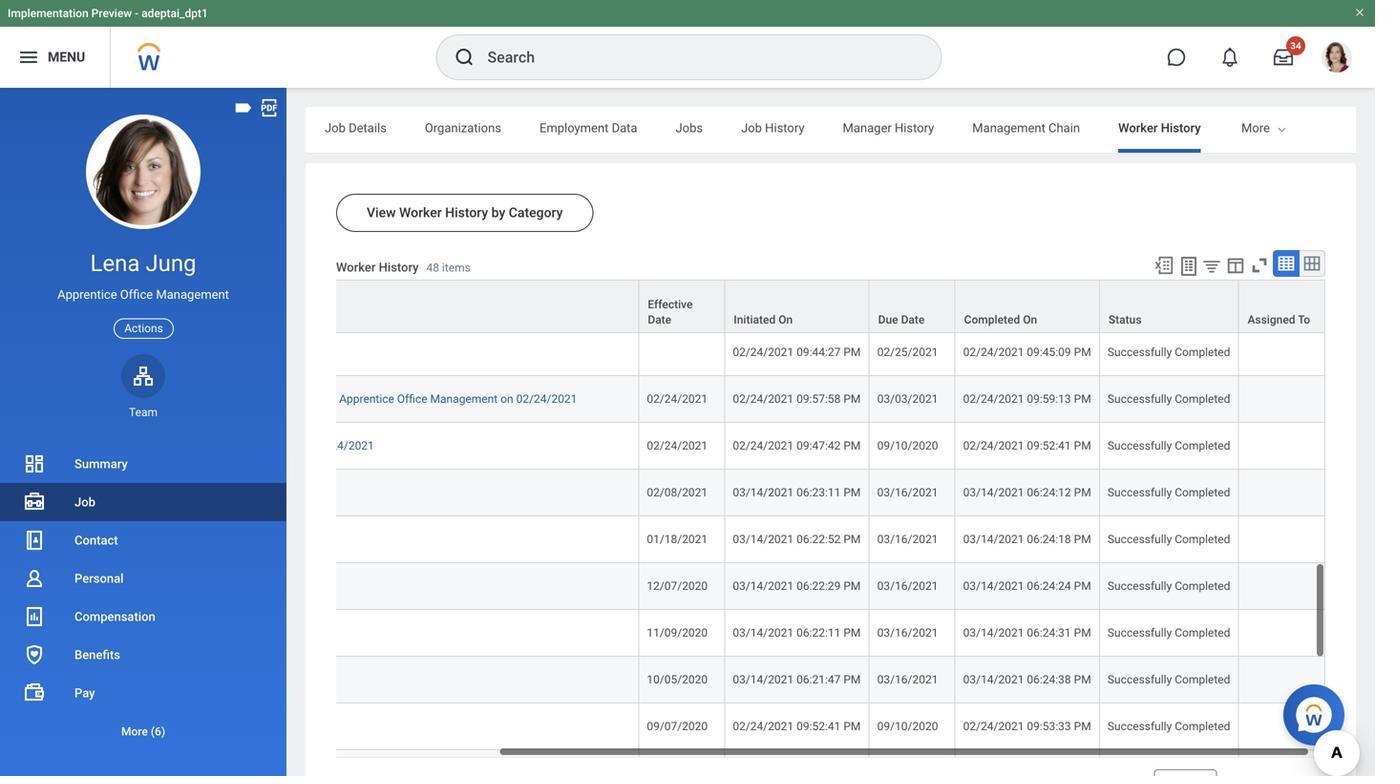 Task type: vqa. For each thing, say whether or not it's contained in the screenshot.
tooltip
no



Task type: describe. For each thing, give the bounding box(es) containing it.
06:24:18
[[1027, 474, 1071, 487]]

successfully completed for 03/14/2021 06:24:31 pm
[[1108, 567, 1231, 581]]

06:24:31
[[1027, 567, 1071, 581]]

completed for 03/14/2021 06:24:31 pm
[[1175, 567, 1231, 581]]

benefits link
[[0, 636, 287, 674]]

history for worker history
[[1161, 121, 1201, 135]]

personal image
[[23, 567, 46, 590]]

team lena jung element
[[121, 405, 165, 420]]

tag image
[[233, 97, 254, 118]]

row containing 01/18/2021
[[139, 458, 1326, 504]]

probation
[[186, 333, 236, 347]]

03/16/2021 for 03/14/2021 06:21:47 pm
[[877, 614, 938, 628]]

click to view/edit grid preferences image
[[1225, 255, 1247, 276]]

actions button
[[114, 319, 174, 339]]

due date
[[878, 313, 925, 327]]

successfully for 03/14/2021 06:24:18 pm
[[1108, 474, 1172, 487]]

completed for 03/14/2021 06:24:38 pm
[[1175, 614, 1231, 628]]

job for job history
[[741, 121, 762, 135]]

compensation link
[[0, 598, 287, 636]]

management inside navigation pane region
[[156, 288, 229, 302]]

tab list containing job details
[[306, 107, 1375, 153]]

on for completed on
[[1023, 313, 1037, 327]]

lena inside navigation pane region
[[90, 250, 140, 277]]

assigned
[[1248, 313, 1296, 327]]

timeline
[[1239, 121, 1287, 135]]

more for more (6)
[[121, 725, 148, 739]]

management inside row
[[430, 333, 498, 347]]

successfully completed for 02/24/2021 09:52:41 pm
[[1108, 380, 1231, 394]]

additiona
[[1325, 121, 1375, 135]]

apprentice inside navigation pane region
[[57, 288, 117, 302]]

assigned to button
[[1239, 281, 1325, 332]]

compensation
[[75, 610, 155, 624]]

more for more
[[1242, 121, 1270, 135]]

pm right 06:24:31
[[1074, 567, 1091, 581]]

03/14/2021 06:24:38 pm
[[963, 614, 1091, 628]]

successfully completed for 03/14/2021 06:24:38 pm
[[1108, 614, 1231, 628]]

successfully for 03/14/2021 06:24:31 pm
[[1108, 567, 1172, 581]]

1 row from the top
[[139, 270, 1326, 317]]

09:59:13
[[1027, 333, 1071, 347]]

pm right 06:22:52
[[844, 474, 861, 487]]

02/08/2021
[[647, 427, 708, 440]]

team
[[129, 406, 158, 419]]

worker history
[[1119, 121, 1201, 135]]

1 horizontal spatial on
[[501, 333, 514, 347]]

export to worksheets image
[[1178, 255, 1201, 278]]

row containing 11/09/2020
[[139, 551, 1326, 598]]

successfully for 02/24/2021 09:53:33 pm
[[1108, 661, 1172, 674]]

successfully for 02/24/2021 09:59:13 pm
[[1108, 333, 1172, 347]]

notifications large image
[[1221, 48, 1240, 67]]

effective
[[648, 298, 693, 311]]

03/14/2021 06:24:31 pm
[[963, 567, 1091, 581]]

03/14/2021 06:22:52 pm
[[733, 474, 861, 487]]

09:57:58
[[797, 333, 841, 347]]

justify image
[[17, 46, 40, 69]]

row containing 02/08/2021
[[139, 411, 1326, 458]]

completed for 02/24/2021 09:52:41 pm
[[1175, 380, 1231, 394]]

apprentice inside row
[[339, 333, 394, 347]]

row containing review probation period: lena jung - apprentice office management on 02/24/2021
[[139, 317, 1326, 364]]

03/14/2021 for 03/14/2021 06:24:31 pm
[[963, 567, 1024, 581]]

implementation preview -   adeptai_dpt1
[[8, 7, 208, 20]]

personal link
[[0, 560, 287, 598]]

menu
[[48, 49, 85, 65]]

personal
[[75, 572, 124, 586]]

pm down 02/24/2021 09:59:13 pm at the top right of page
[[1074, 380, 1091, 394]]

lena jung
[[90, 250, 196, 277]]

06:22:11
[[797, 567, 841, 581]]

benefits image
[[23, 644, 46, 667]]

view worker history by category button
[[336, 194, 594, 232]]

summary
[[75, 457, 128, 471]]

adeptai_dpt1
[[141, 7, 208, 20]]

09/10/2020 for 02/24/2021 09:47:42 pm
[[877, 380, 938, 394]]

office inside navigation pane region
[[120, 288, 153, 302]]

fullscreen image
[[1249, 255, 1270, 276]]

initiated
[[734, 313, 776, 327]]

implementation
[[8, 7, 89, 20]]

preview
[[91, 7, 132, 20]]

pay
[[75, 686, 95, 701]]

review
[[148, 333, 184, 347]]

worker history 48 items
[[336, 260, 471, 274]]

list containing summary
[[0, 445, 287, 751]]

more (6)
[[121, 725, 165, 739]]

pm right 09:57:58
[[844, 333, 861, 347]]

job image
[[23, 491, 46, 514]]

summary image
[[23, 453, 46, 476]]

history for manager history
[[895, 121, 934, 135]]

03/14/2021 06:21:47 pm
[[733, 614, 861, 628]]

assigned to
[[1248, 313, 1311, 327]]

(6)
[[151, 725, 165, 739]]

1 successfully completed row from the top
[[139, 504, 1326, 551]]

job for job details
[[325, 121, 346, 135]]

pm right 06:24:12
[[1074, 427, 1091, 440]]

03/14/2021 for 03/14/2021 06:22:52 pm
[[733, 474, 794, 487]]

job details
[[325, 121, 387, 135]]

expand table image
[[1303, 254, 1322, 273]]

pm right 06:21:47
[[844, 614, 861, 628]]

06:23:11
[[797, 427, 841, 440]]

management chain
[[973, 121, 1080, 135]]

period:
[[239, 333, 275, 347]]

03/14/2021 06:24:18 pm
[[963, 474, 1091, 487]]

03/16/2021 for 03/14/2021 06:22:11 pm
[[877, 567, 938, 581]]

history for worker history 48 items
[[379, 260, 419, 274]]

pm right 06:22:11
[[844, 567, 861, 581]]

02/24/2021 09:57:58 pm
[[733, 333, 861, 347]]

close environment banner image
[[1354, 7, 1366, 18]]

worker for worker history
[[1119, 121, 1158, 135]]

34 button
[[1263, 36, 1306, 78]]

02/24/2021 09:59:13 pm
[[963, 333, 1091, 347]]

1 vertical spatial lena
[[277, 333, 302, 347]]

03/14/2021 06:22:11 pm
[[733, 567, 861, 581]]

09:53:33
[[1027, 661, 1071, 674]]

payment election: lena jung on 02/24/2021
[[148, 380, 374, 394]]

06:21:47
[[797, 614, 841, 628]]

03/14/2021 for 03/14/2021 06:24:12 pm
[[963, 427, 1024, 440]]

contact link
[[0, 522, 287, 560]]

06:24:12
[[1027, 427, 1071, 440]]

profile logan mcneil image
[[1322, 42, 1353, 76]]

due
[[878, 313, 898, 327]]

payment
[[148, 380, 193, 394]]

employment data
[[540, 121, 638, 135]]

worker for worker history 48 items
[[336, 260, 376, 274]]

view
[[367, 205, 396, 221]]

9 successfully from the top
[[1108, 708, 1172, 721]]

pm down 03/14/2021 06:21:47 pm
[[844, 661, 861, 674]]

compensation image
[[23, 606, 46, 629]]

election:
[[195, 380, 239, 394]]



Task type: locate. For each thing, give the bounding box(es) containing it.
01/18/2021
[[647, 474, 708, 487]]

completed for 03/14/2021 06:24:18 pm
[[1175, 474, 1231, 487]]

03/14/2021 left 06:24:12
[[963, 427, 1024, 440]]

09:52:41 up 06:24:12
[[1027, 380, 1071, 394]]

0 horizontal spatial apprentice
[[57, 288, 117, 302]]

1 successfully from the top
[[1108, 333, 1172, 347]]

jobs
[[676, 121, 703, 135]]

more down 34 button
[[1242, 121, 1270, 135]]

history left 48
[[379, 260, 419, 274]]

7 row from the top
[[139, 551, 1326, 598]]

0 horizontal spatial on
[[298, 380, 310, 394]]

5 successfully completed from the top
[[1108, 521, 1231, 534]]

pm right 06:23:11
[[844, 427, 861, 440]]

jung right period:
[[305, 333, 330, 347]]

successfully completed row up "11/09/2020"
[[139, 504, 1326, 551]]

1 horizontal spatial office
[[397, 333, 428, 347]]

row containing effective date
[[139, 280, 1326, 333]]

1 vertical spatial -
[[333, 333, 336, 347]]

1 horizontal spatial lena
[[242, 380, 267, 394]]

pm
[[844, 333, 861, 347], [1074, 333, 1091, 347], [844, 380, 861, 394], [1074, 380, 1091, 394], [844, 427, 861, 440], [1074, 427, 1091, 440], [844, 474, 861, 487], [1074, 474, 1091, 487], [844, 567, 861, 581], [1074, 567, 1091, 581], [844, 614, 861, 628], [1074, 614, 1091, 628], [844, 661, 861, 674], [1074, 661, 1091, 674]]

team link
[[121, 354, 165, 420]]

03/14/2021 left 06:22:52
[[733, 474, 794, 487]]

successfully completed row
[[139, 504, 1326, 551], [139, 692, 1326, 738]]

0 horizontal spatial date
[[648, 313, 672, 327]]

0 horizontal spatial office
[[120, 288, 153, 302]]

4 row from the top
[[139, 364, 1326, 411]]

job history
[[741, 121, 805, 135]]

5 successfully from the top
[[1108, 521, 1172, 534]]

date for due date
[[901, 313, 925, 327]]

09/10/2020 for 02/24/2021 09:52:41 pm
[[877, 661, 938, 674]]

0 horizontal spatial -
[[135, 7, 139, 20]]

03/14/2021 left 06:22:11
[[733, 567, 794, 581]]

successfully completed for 02/24/2021 09:53:33 pm
[[1108, 661, 1231, 674]]

manager
[[843, 121, 892, 135]]

row containing 10/05/2020
[[139, 598, 1326, 645]]

pm right 09:53:33
[[1074, 661, 1091, 674]]

1 horizontal spatial date
[[901, 313, 925, 327]]

3 row from the top
[[139, 317, 1326, 364]]

apprentice
[[57, 288, 117, 302], [339, 333, 394, 347]]

office down business process popup button
[[397, 333, 428, 347]]

history left manager at right
[[765, 121, 805, 135]]

row
[[139, 270, 1326, 317], [139, 280, 1326, 333], [139, 317, 1326, 364], [139, 364, 1326, 411], [139, 411, 1326, 458], [139, 458, 1326, 504], [139, 551, 1326, 598], [139, 598, 1326, 645], [139, 645, 1326, 692], [139, 738, 1326, 777]]

completed
[[964, 313, 1020, 327], [1175, 333, 1231, 347], [1175, 380, 1231, 394], [1175, 427, 1231, 440], [1175, 474, 1231, 487], [1175, 521, 1231, 534], [1175, 567, 1231, 581], [1175, 614, 1231, 628], [1175, 661, 1231, 674], [1175, 708, 1231, 721]]

1 09/10/2020 from the top
[[877, 380, 938, 394]]

02/24/2021 09:52:41 pm up 03/14/2021 06:24:12 pm
[[963, 380, 1091, 394]]

2 vertical spatial jung
[[269, 380, 295, 394]]

03/14/2021 for 03/14/2021 06:21:47 pm
[[733, 614, 794, 628]]

office inside row
[[397, 333, 428, 347]]

- right preview
[[135, 7, 139, 20]]

review probation period: lena jung - apprentice office management on 02/24/2021 link
[[148, 333, 577, 347]]

1 horizontal spatial -
[[333, 333, 336, 347]]

34
[[1291, 40, 1302, 52]]

0 vertical spatial on
[[501, 333, 514, 347]]

1 horizontal spatial jung
[[269, 380, 295, 394]]

1 date from the left
[[648, 313, 672, 327]]

pagination element
[[1229, 758, 1326, 777]]

0 vertical spatial worker
[[1119, 121, 1158, 135]]

1 horizontal spatial on
[[1023, 313, 1037, 327]]

due date button
[[870, 281, 955, 332]]

2 horizontal spatial jung
[[305, 333, 330, 347]]

0 vertical spatial successfully completed row
[[139, 504, 1326, 551]]

initiated on
[[734, 313, 793, 327]]

0 horizontal spatial management
[[156, 288, 229, 302]]

03/14/2021 for 03/14/2021 06:23:11 pm
[[733, 427, 794, 440]]

jung up apprentice office management
[[146, 250, 196, 277]]

contact image
[[23, 529, 46, 552]]

6 row from the top
[[139, 458, 1326, 504]]

3 03/16/2021 from the top
[[877, 567, 938, 581]]

history for job history
[[765, 121, 805, 135]]

06:24:38
[[1027, 614, 1071, 628]]

03/14/2021 for 03/14/2021 06:24:18 pm
[[963, 474, 1024, 487]]

9 row from the top
[[139, 645, 1326, 692]]

03/16/2021 right 06:23:11
[[877, 427, 938, 440]]

1 vertical spatial 09:52:41
[[797, 661, 841, 674]]

0 vertical spatial management
[[973, 121, 1046, 135]]

- inside row
[[333, 333, 336, 347]]

cell
[[139, 270, 639, 317], [639, 270, 725, 317], [725, 270, 870, 317], [870, 270, 956, 317], [956, 270, 1100, 317], [1100, 270, 1239, 317], [1239, 270, 1326, 317], [1239, 317, 1326, 364], [1239, 364, 1326, 411], [139, 411, 639, 458], [1239, 411, 1326, 458], [139, 458, 639, 504], [1239, 458, 1326, 504], [139, 504, 639, 551], [639, 504, 725, 551], [725, 504, 870, 551], [870, 504, 956, 551], [956, 504, 1100, 551], [1239, 504, 1326, 551], [139, 551, 639, 598], [1239, 551, 1326, 598], [139, 598, 639, 645], [1239, 598, 1326, 645], [139, 645, 639, 692], [1239, 645, 1326, 692], [139, 692, 639, 738], [639, 692, 725, 738], [725, 692, 870, 738], [870, 692, 956, 738], [956, 692, 1100, 738], [1239, 692, 1326, 738], [139, 738, 639, 777], [639, 738, 725, 777], [725, 738, 870, 777], [870, 738, 956, 777], [956, 738, 1100, 777], [1100, 738, 1239, 777], [1239, 738, 1326, 777]]

export to excel image
[[1154, 255, 1175, 276]]

view team image
[[132, 365, 155, 388]]

0 vertical spatial -
[[135, 7, 139, 20]]

11/09/2020
[[647, 567, 708, 581]]

view printable version (pdf) image
[[259, 97, 280, 118]]

2 row from the top
[[139, 280, 1326, 333]]

0 horizontal spatial more
[[121, 725, 148, 739]]

2 successfully completed row from the top
[[139, 692, 1326, 738]]

menu button
[[0, 27, 110, 88]]

2 horizontal spatial management
[[973, 121, 1046, 135]]

lena right election:
[[242, 380, 267, 394]]

2 horizontal spatial worker
[[1119, 121, 1158, 135]]

0 horizontal spatial 02/24/2021 09:52:41 pm
[[733, 661, 861, 674]]

1 vertical spatial office
[[397, 333, 428, 347]]

03/16/2021 right 06:22:52
[[877, 474, 938, 487]]

employment
[[540, 121, 609, 135]]

on up 02/24/2021 09:57:58 pm
[[779, 313, 793, 327]]

toolbar
[[1145, 250, 1326, 280]]

pay link
[[0, 674, 287, 713]]

0 vertical spatial more
[[1242, 121, 1270, 135]]

Search Workday  search field
[[488, 36, 902, 78]]

0 horizontal spatial lena
[[90, 250, 140, 277]]

table image
[[1277, 254, 1296, 273]]

completed on button
[[956, 281, 1099, 332]]

3 successfully completed from the top
[[1108, 427, 1231, 440]]

03/14/2021 left 06:23:11
[[733, 427, 794, 440]]

worker up business process popup button
[[336, 260, 376, 274]]

row containing 09/07/2020
[[139, 645, 1326, 692]]

select to filter grid data image
[[1202, 256, 1223, 276]]

category
[[509, 205, 563, 221]]

more inside dropdown button
[[121, 725, 148, 739]]

0 vertical spatial lena
[[90, 250, 140, 277]]

0 vertical spatial jung
[[146, 250, 196, 277]]

03/14/2021 06:24:12 pm
[[963, 427, 1091, 440]]

jung inside navigation pane region
[[146, 250, 196, 277]]

2 horizontal spatial lena
[[277, 333, 302, 347]]

3 successfully from the top
[[1108, 427, 1172, 440]]

2 vertical spatial worker
[[336, 260, 376, 274]]

0 horizontal spatial worker
[[336, 260, 376, 274]]

0 vertical spatial 02/24/2021 09:52:41 pm
[[963, 380, 1091, 394]]

03/14/2021 left 06:24:38
[[963, 614, 1024, 628]]

completed on
[[964, 313, 1037, 327]]

03/14/2021 for 03/14/2021 06:24:38 pm
[[963, 614, 1024, 628]]

date inside "popup button"
[[901, 313, 925, 327]]

10 row from the top
[[139, 738, 1326, 777]]

chain
[[1049, 121, 1080, 135]]

date for effective date
[[648, 313, 672, 327]]

business process button
[[140, 281, 638, 332]]

organizations
[[425, 121, 501, 135]]

on for initiated on
[[779, 313, 793, 327]]

1 horizontal spatial 09:52:41
[[1027, 380, 1071, 394]]

0 horizontal spatial jung
[[146, 250, 196, 277]]

apprentice office management
[[57, 288, 229, 302]]

date down the effective
[[648, 313, 672, 327]]

5 row from the top
[[139, 411, 1326, 458]]

pay image
[[23, 682, 46, 705]]

jung down period:
[[269, 380, 295, 394]]

1 vertical spatial on
[[298, 380, 310, 394]]

10/05/2020
[[647, 614, 708, 628]]

0 vertical spatial apprentice
[[57, 288, 117, 302]]

0 horizontal spatial job
[[75, 495, 95, 510]]

06:22:52
[[797, 474, 841, 487]]

list
[[0, 445, 287, 751]]

data
[[612, 121, 638, 135]]

1 on from the left
[[779, 313, 793, 327]]

management left chain
[[973, 121, 1046, 135]]

09:52:41
[[1027, 380, 1071, 394], [797, 661, 841, 674]]

date
[[648, 313, 672, 327], [901, 313, 925, 327]]

row containing payment election: lena jung on 02/24/2021
[[139, 364, 1326, 411]]

03/14/2021 left 06:21:47
[[733, 614, 794, 628]]

payment election: lena jung on 02/24/2021 link
[[148, 380, 374, 394]]

successfully completed row down 09/07/2020
[[139, 692, 1326, 738]]

7 successfully completed from the top
[[1108, 614, 1231, 628]]

summary link
[[0, 445, 287, 483]]

tab list
[[306, 107, 1375, 153]]

process
[[198, 313, 240, 327]]

completed inside popup button
[[964, 313, 1020, 327]]

09:52:41 down 06:21:47
[[797, 661, 841, 674]]

03/16/2021 for 03/14/2021 06:22:52 pm
[[877, 474, 938, 487]]

view worker history by category
[[367, 205, 563, 221]]

03/16/2021 right 06:22:11
[[877, 567, 938, 581]]

1 vertical spatial management
[[156, 288, 229, 302]]

date inside "effective date"
[[648, 313, 672, 327]]

successfully for 03/14/2021 06:24:12 pm
[[1108, 427, 1172, 440]]

2 successfully completed from the top
[[1108, 380, 1231, 394]]

completed for 02/24/2021 09:59:13 pm
[[1175, 333, 1231, 347]]

date up 03/03/2021
[[901, 313, 925, 327]]

6 successfully completed from the top
[[1108, 567, 1231, 581]]

inbox large image
[[1274, 48, 1293, 67]]

effective date
[[648, 298, 693, 327]]

review probation period: lena jung - apprentice office management on 02/24/2021
[[148, 333, 577, 347]]

successfully completed for 03/14/2021 06:24:12 pm
[[1108, 427, 1231, 440]]

job link
[[0, 483, 287, 522]]

8 row from the top
[[139, 598, 1326, 645]]

02/24/2021 09:52:41 pm down 03/14/2021 06:21:47 pm
[[733, 661, 861, 674]]

pm right '09:59:13'
[[1074, 333, 1091, 347]]

03/14/2021 for 03/14/2021 06:22:11 pm
[[733, 567, 794, 581]]

0 vertical spatial 09/10/2020
[[877, 380, 938, 394]]

0 vertical spatial office
[[120, 288, 153, 302]]

0 horizontal spatial 09:52:41
[[797, 661, 841, 674]]

02/24/2021 09:47:42 pm
[[733, 380, 861, 394]]

2 horizontal spatial job
[[741, 121, 762, 135]]

job left details
[[325, 121, 346, 135]]

1 horizontal spatial worker
[[399, 205, 442, 221]]

03/14/2021 left '06:24:18' at the right bottom of the page
[[963, 474, 1024, 487]]

09/07/2020
[[647, 661, 708, 674]]

2 vertical spatial management
[[430, 333, 498, 347]]

management down items
[[430, 333, 498, 347]]

more (6) button
[[0, 713, 287, 751]]

03/14/2021 06:23:11 pm
[[733, 427, 861, 440]]

pm right 09:47:42
[[844, 380, 861, 394]]

pm right '06:24:18' at the right bottom of the page
[[1074, 474, 1091, 487]]

business
[[149, 313, 195, 327]]

1 vertical spatial 09/10/2020
[[877, 661, 938, 674]]

02/24/2021 09:53:33 pm
[[963, 661, 1091, 674]]

status
[[1109, 313, 1142, 327]]

apprentice down business process popup button
[[339, 333, 394, 347]]

9 successfully completed from the top
[[1108, 708, 1231, 721]]

lena right period:
[[277, 333, 302, 347]]

business process
[[149, 313, 240, 327]]

1 03/16/2021 from the top
[[877, 427, 938, 440]]

1 horizontal spatial management
[[430, 333, 498, 347]]

successfully completed for 03/14/2021 06:24:18 pm
[[1108, 474, 1231, 487]]

worker right view
[[399, 205, 442, 221]]

1 horizontal spatial 02/24/2021 09:52:41 pm
[[963, 380, 1091, 394]]

management up business process
[[156, 288, 229, 302]]

4 successfully from the top
[[1108, 474, 1172, 487]]

contact
[[75, 533, 118, 548]]

history left by
[[445, 205, 488, 221]]

history
[[765, 121, 805, 135], [895, 121, 934, 135], [1161, 121, 1201, 135], [445, 205, 488, 221], [379, 260, 419, 274]]

management
[[973, 121, 1046, 135], [156, 288, 229, 302], [430, 333, 498, 347]]

effective date button
[[639, 281, 724, 332]]

03/16/2021 for 03/14/2021 06:23:11 pm
[[877, 427, 938, 440]]

items
[[442, 261, 471, 274]]

job
[[325, 121, 346, 135], [741, 121, 762, 135], [75, 495, 95, 510]]

worker
[[1119, 121, 1158, 135], [399, 205, 442, 221], [336, 260, 376, 274]]

2 successfully from the top
[[1108, 380, 1172, 394]]

more left (6)
[[121, 725, 148, 739]]

6 successfully from the top
[[1108, 567, 1172, 581]]

0 horizontal spatial on
[[779, 313, 793, 327]]

09:47:42
[[797, 380, 841, 394]]

7 successfully from the top
[[1108, 614, 1172, 628]]

03/16/2021
[[877, 427, 938, 440], [877, 474, 938, 487], [877, 567, 938, 581], [877, 614, 938, 628]]

to
[[1298, 313, 1311, 327]]

lena
[[90, 250, 140, 277], [277, 333, 302, 347], [242, 380, 267, 394]]

pm right 06:24:38
[[1074, 614, 1091, 628]]

on up 02/24/2021 09:59:13 pm at the top right of page
[[1023, 313, 1037, 327]]

- inside menu banner
[[135, 7, 139, 20]]

03/14/2021 left 06:24:31
[[963, 567, 1024, 581]]

on inside "popup button"
[[779, 313, 793, 327]]

navigation pane region
[[0, 88, 287, 777]]

history left "timeline"
[[1161, 121, 1201, 135]]

benefits
[[75, 648, 120, 662]]

48
[[426, 261, 439, 274]]

2 03/16/2021 from the top
[[877, 474, 938, 487]]

02/24/2021 09:52:41 pm
[[963, 380, 1091, 394], [733, 661, 861, 674]]

-
[[135, 7, 139, 20], [333, 333, 336, 347]]

03/16/2021 right 06:21:47
[[877, 614, 938, 628]]

completed for 02/24/2021 09:53:33 pm
[[1175, 661, 1231, 674]]

1 vertical spatial worker
[[399, 205, 442, 221]]

1 vertical spatial jung
[[305, 333, 330, 347]]

2 date from the left
[[901, 313, 925, 327]]

office down lena jung on the top left
[[120, 288, 153, 302]]

jung
[[146, 250, 196, 277], [305, 333, 330, 347], [269, 380, 295, 394]]

worker inside button
[[399, 205, 442, 221]]

1 horizontal spatial job
[[325, 121, 346, 135]]

details
[[349, 121, 387, 135]]

1 vertical spatial more
[[121, 725, 148, 739]]

2 09/10/2020 from the top
[[877, 661, 938, 674]]

job up contact
[[75, 495, 95, 510]]

4 successfully completed from the top
[[1108, 474, 1231, 487]]

1 vertical spatial apprentice
[[339, 333, 394, 347]]

menu banner
[[0, 0, 1375, 88]]

2 vertical spatial lena
[[242, 380, 267, 394]]

job right jobs
[[741, 121, 762, 135]]

history right manager at right
[[895, 121, 934, 135]]

successfully completed
[[1108, 333, 1231, 347], [1108, 380, 1231, 394], [1108, 427, 1231, 440], [1108, 474, 1231, 487], [1108, 521, 1231, 534], [1108, 567, 1231, 581], [1108, 614, 1231, 628], [1108, 661, 1231, 674], [1108, 708, 1231, 721]]

worker right chain
[[1119, 121, 1158, 135]]

apprentice down lena jung on the top left
[[57, 288, 117, 302]]

on inside popup button
[[1023, 313, 1037, 327]]

8 successfully from the top
[[1108, 661, 1172, 674]]

8 successfully completed from the top
[[1108, 661, 1231, 674]]

search image
[[453, 46, 476, 69]]

actions
[[124, 322, 163, 335]]

successfully for 03/14/2021 06:24:38 pm
[[1108, 614, 1172, 628]]

job inside navigation pane region
[[75, 495, 95, 510]]

history inside button
[[445, 205, 488, 221]]

2 on from the left
[[1023, 313, 1037, 327]]

successfully for 02/24/2021 09:52:41 pm
[[1108, 380, 1172, 394]]

1 vertical spatial successfully completed row
[[139, 692, 1326, 738]]

0 vertical spatial 09:52:41
[[1027, 380, 1071, 394]]

09/10/2020
[[877, 380, 938, 394], [877, 661, 938, 674]]

1 horizontal spatial apprentice
[[339, 333, 394, 347]]

lena up apprentice office management
[[90, 250, 140, 277]]

successfully completed for 02/24/2021 09:59:13 pm
[[1108, 333, 1231, 347]]

1 successfully completed from the top
[[1108, 333, 1231, 347]]

1 horizontal spatial more
[[1242, 121, 1270, 135]]

4 03/16/2021 from the top
[[877, 614, 938, 628]]

1 vertical spatial 02/24/2021 09:52:41 pm
[[733, 661, 861, 674]]

- down business process popup button
[[333, 333, 336, 347]]

initiated on button
[[725, 281, 869, 332]]

manager history
[[843, 121, 934, 135]]

by
[[492, 205, 506, 221]]

completed for 03/14/2021 06:24:12 pm
[[1175, 427, 1231, 440]]



